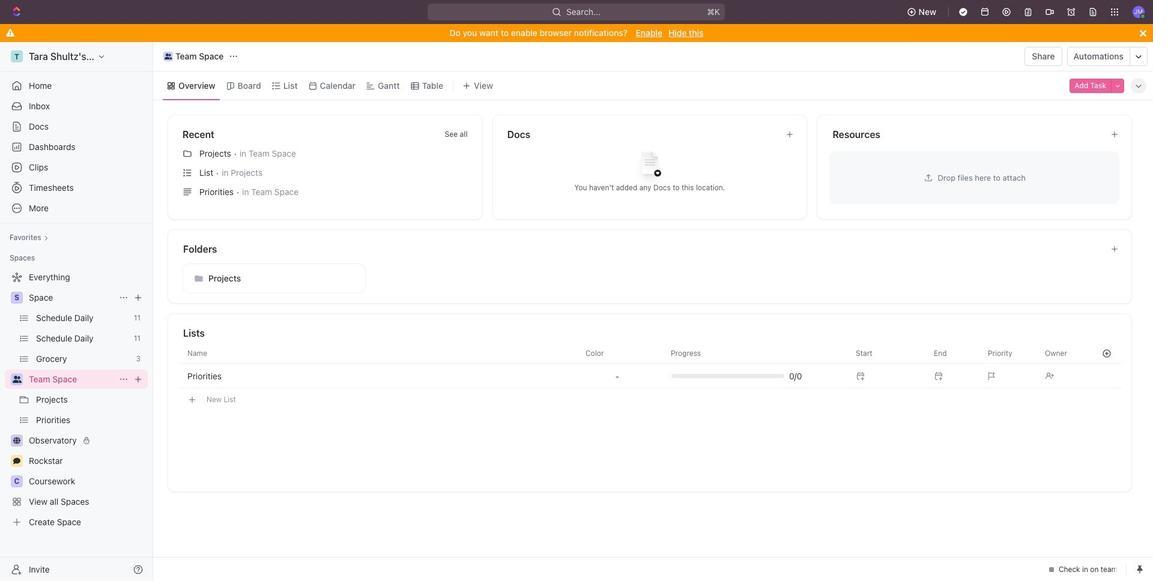 Task type: describe. For each thing, give the bounding box(es) containing it.
coursework, , element
[[11, 476, 23, 488]]

space, , element
[[11, 292, 23, 304]]

dropdown menu image
[[615, 371, 619, 381]]

sidebar navigation
[[0, 42, 156, 581]]

jeremy miller's workspace, , element
[[11, 50, 23, 62]]

comment image
[[13, 458, 20, 465]]

user group image
[[12, 376, 21, 383]]

no most used docs image
[[626, 142, 674, 190]]



Task type: locate. For each thing, give the bounding box(es) containing it.
tree
[[5, 268, 148, 532]]

user group image
[[164, 53, 172, 59]]

globe image
[[13, 437, 20, 444]]

tree inside sidebar navigation
[[5, 268, 148, 532]]



Task type: vqa. For each thing, say whether or not it's contained in the screenshot.
user group icon in the Sidebar navigation
yes



